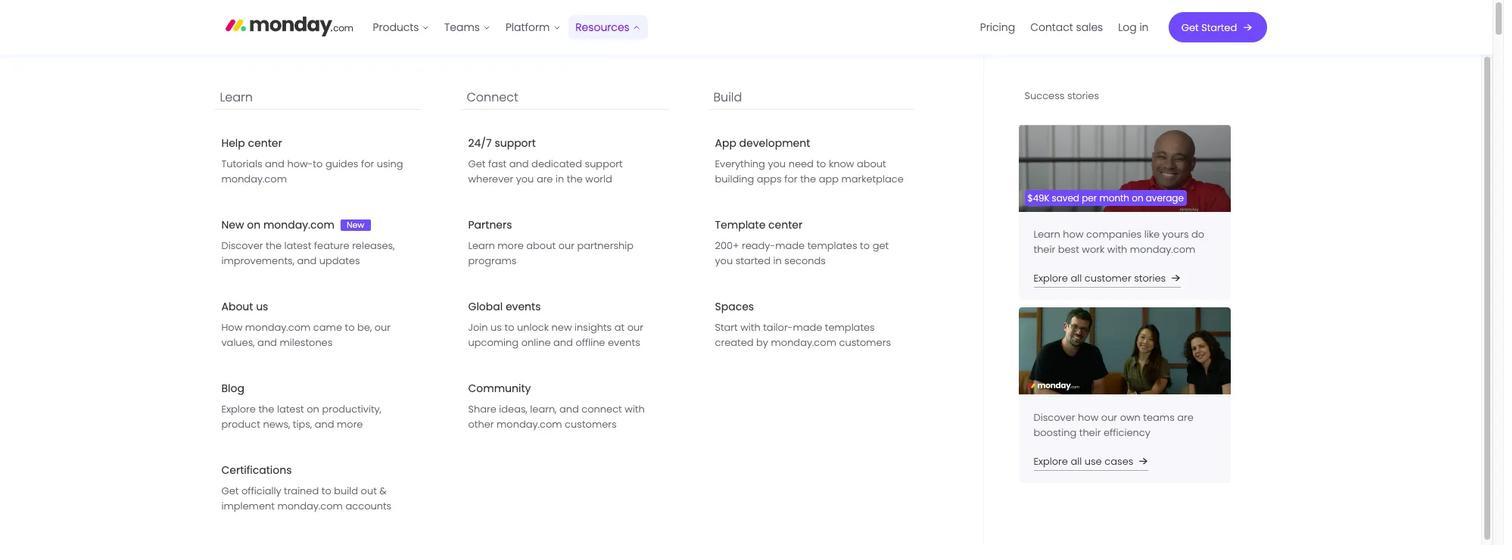 Task type: locate. For each thing, give the bounding box(es) containing it.
average
[[1146, 191, 1184, 204]]

our inside discover how our own teams are boosting their efficiency
[[1101, 410, 1117, 424]]

by inside spaces start with tailor-made templates created by monday.com customers
[[756, 336, 768, 350]]

for inside app development everything you need to know about building apps for the app marketplace
[[784, 172, 798, 187]]

1 vertical spatial about
[[526, 239, 556, 253]]

cycle,
[[1083, 338, 1111, 352]]

1 horizontal spatial with
[[741, 321, 761, 335]]

products left teams
[[373, 20, 419, 35]]

how down account managers
[[1078, 410, 1099, 424]]

sales ops
[[978, 384, 1028, 399]]

crm
[[1021, 315, 1052, 334]]

teams right agile
[[1000, 503, 1033, 518]]

yours
[[1162, 227, 1189, 242]]

get started inside main element
[[1182, 20, 1237, 34]]

managers
[[1095, 384, 1150, 399]]

0 horizontal spatial in
[[556, 172, 564, 187]]

1 vertical spatial get started button
[[226, 382, 356, 419]]

0 vertical spatial teams
[[632, 300, 685, 323]]

from right 'products,'
[[1086, 456, 1109, 471]]

2 horizontal spatial teams
[[1143, 410, 1175, 424]]

list inside main element
[[973, 0, 1157, 55]]

success
[[1025, 89, 1065, 103]]

sales
[[982, 315, 1018, 334], [978, 384, 1005, 399]]

0 horizontal spatial products
[[373, 20, 419, 35]]

more up programs
[[498, 239, 524, 253]]

platform
[[506, 20, 550, 35]]

1 horizontal spatial events
[[608, 336, 640, 350]]

more
[[498, 239, 524, 253], [337, 417, 363, 432]]

1 vertical spatial work
[[226, 330, 264, 354]]

us up upcoming
[[491, 321, 502, 335]]

0 horizontal spatial discover
[[221, 239, 263, 253]]

monday.com inside the help center tutorials and how-to guides for using monday.com
[[221, 172, 287, 187]]

join
[[468, 321, 488, 335]]

center up ready-
[[768, 218, 803, 233]]

1 horizontal spatial by
[[756, 336, 768, 350]]

with inside learn how companies like yours do their best work with monday.com
[[1107, 242, 1127, 257]]

blog explore the latest on productivity, product news, tips, and more
[[221, 381, 381, 432]]

to down streamline
[[1006, 353, 1016, 367]]

global
[[468, 299, 503, 314]]

the down new on monday.com
[[266, 239, 282, 253]]

you inside the template center 200+ ready-made templates to get you started in seconds
[[715, 254, 733, 268]]

work inside learn how companies like yours do their best work with monday.com
[[1082, 242, 1105, 257]]

0 horizontal spatial month
[[481, 64, 523, 81]]

all left your
[[391, 300, 410, 323]]

and right 'tips,' on the left bottom of page
[[315, 417, 334, 432]]

0 vertical spatial sales
[[982, 315, 1018, 334]]

the inside discover the latest feature releases, improvements, and updates
[[266, 239, 282, 253]]

monday.com down trained
[[277, 499, 343, 514]]

by down tailor-
[[756, 336, 768, 350]]

1 vertical spatial latest
[[277, 402, 304, 417]]

1 vertical spatial made
[[793, 321, 822, 335]]

and up offline
[[594, 300, 627, 323]]

in inside 24/7 support get fast and dedicated support wherever you are in the world
[[556, 172, 564, 187]]

2 horizontal spatial you
[[768, 157, 786, 171]]

and right learn,
[[559, 402, 579, 417]]

made inside spaces start with tailor-made templates created by monday.com customers
[[793, 321, 822, 335]]

monday.com inside learn how companies like yours do their best work with monday.com
[[1130, 242, 1196, 257]]

sales right contact
[[1077, 20, 1104, 35]]

learn for learn how companies like yours do their best work with monday.com
[[1034, 227, 1060, 242]]

2 horizontal spatial learn
[[1034, 227, 1060, 242]]

monday.com up milestones
[[245, 321, 311, 335]]

1 vertical spatial with
[[741, 321, 761, 335]]

together,
[[268, 330, 342, 354]]

programs
[[468, 254, 517, 268]]

0 horizontal spatial get started
[[249, 391, 318, 409]]

for inside the help center tutorials and how-to guides for using monday.com
[[361, 157, 374, 171]]

latest inside 'blog explore the latest on productivity, product news, tips, and more'
[[277, 402, 304, 417]]

you inside 24/7 support get fast and dedicated support wherever you are in the world
[[516, 172, 534, 187]]

1 horizontal spatial products
[[908, 156, 961, 173]]

1 vertical spatial how
[[1078, 410, 1099, 424]]

✦
[[344, 430, 352, 444]]

stories right customer
[[1134, 271, 1166, 286]]

explore up product
[[221, 402, 256, 417]]

are down dedicated
[[537, 172, 553, 187]]

1 horizontal spatial are
[[1177, 410, 1194, 424]]

companies
[[1086, 227, 1142, 242]]

templates for template center
[[807, 239, 857, 253]]

started
[[1202, 20, 1237, 34], [274, 391, 318, 409]]

monday.com inside about us how monday.com came to be, our values, and milestones
[[245, 321, 311, 335]]

our
[[558, 239, 575, 253], [375, 321, 391, 335], [627, 321, 643, 335], [1101, 410, 1117, 424]]

1 horizontal spatial get started button
[[1169, 12, 1267, 42]]

support up 'world'
[[585, 157, 623, 171]]

list containing pricing
[[973, 0, 1157, 55]]

the up close.
[[1037, 338, 1053, 352]]

2 list from the left
[[973, 0, 1157, 55]]

about inside partners learn more about our partnership programs
[[526, 239, 556, 253]]

customers for community
[[565, 417, 617, 432]]

1 list from the left
[[0, 0, 1493, 545]]

month right per on the top right
[[1100, 191, 1129, 204]]

0 horizontal spatial learn
[[220, 89, 253, 106]]

work inside the platform where all your processes, tools, and teams work together, powered by monday products.
[[226, 330, 264, 354]]

on left average
[[1132, 191, 1143, 204]]

center for template center
[[768, 218, 803, 233]]

1 vertical spatial teams
[[1143, 410, 1175, 424]]

apps
[[757, 172, 782, 187]]

blog
[[221, 381, 244, 396]]

from
[[982, 234, 1005, 248], [1113, 338, 1136, 352], [1086, 456, 1109, 471]]

2 horizontal spatial in
[[1140, 20, 1149, 35]]

all inside work management manage all aspects of work, from strategy to execution.
[[1025, 219, 1036, 233]]

1 vertical spatial in
[[556, 172, 564, 187]]

0 vertical spatial made
[[775, 239, 805, 253]]

team
[[1057, 156, 1089, 173]]

templates right tailor-
[[825, 321, 875, 335]]

0 horizontal spatial work
[[226, 330, 264, 354]]

monday.com inside spaces start with tailor-made templates created by monday.com customers
[[771, 336, 836, 350]]

and down "new"
[[553, 336, 573, 350]]

how for their
[[1078, 410, 1099, 424]]

stories
[[1067, 89, 1099, 103], [1134, 271, 1166, 286]]

center up tutorials at the top
[[248, 136, 282, 151]]

all up strategy
[[1025, 219, 1036, 233]]

and right fast
[[509, 157, 529, 171]]

our right be, at the bottom left of page
[[375, 321, 391, 335]]

how inside learn how companies like yours do their best work with monday.com
[[1063, 227, 1084, 242]]

efficency image
[[1019, 308, 1230, 395]]

latest inside discover the latest feature releases, improvements, and updates
[[284, 239, 311, 253]]

you
[[768, 157, 786, 171], [516, 172, 534, 187], [715, 254, 733, 268]]

1 horizontal spatial work
[[1082, 242, 1105, 257]]

discover inside discover the latest feature releases, improvements, and updates
[[221, 239, 263, 253]]

in
[[1140, 20, 1149, 35], [556, 172, 564, 187], [773, 254, 782, 268]]

own
[[1120, 410, 1141, 424]]

and
[[265, 157, 285, 171], [509, 157, 529, 171], [297, 254, 317, 268], [594, 300, 627, 323], [257, 336, 277, 350], [553, 336, 573, 350], [559, 402, 579, 417], [315, 417, 334, 432]]

made for spaces
[[793, 321, 822, 335]]

monday.com up discover the latest feature releases, improvements, and updates
[[263, 218, 334, 233]]

monday.com inside community share ideas, learn, and connect with other monday.com customers
[[497, 417, 562, 432]]

work,
[[1093, 219, 1117, 233]]

0 vertical spatial discover
[[221, 239, 263, 253]]

1 vertical spatial us
[[491, 321, 502, 335]]

on inside 'blog explore the latest on productivity, product news, tips, and more'
[[307, 402, 319, 417]]

their left best
[[1034, 242, 1055, 257]]

all down best
[[1071, 271, 1082, 286]]

0 horizontal spatial customers
[[565, 417, 617, 432]]

monday.com down tutorials at the top
[[221, 172, 287, 187]]

0 horizontal spatial are
[[537, 172, 553, 187]]

now
[[983, 64, 1010, 81]]

register now > link
[[929, 64, 1019, 81]]

learn for learn
[[220, 89, 253, 106]]

new for new on monday.com
[[221, 218, 244, 233]]

0 horizontal spatial teams
[[632, 300, 685, 323]]

0 vertical spatial you
[[768, 157, 786, 171]]

discover inside discover how our own teams are boosting their efficiency
[[1034, 410, 1075, 424]]

month right 1
[[481, 64, 523, 81]]

get inside certifications get officially trained to build out & implement monday.com accounts
[[221, 484, 239, 498]]

made inside the template center 200+ ready-made templates to get you started in seconds
[[775, 239, 805, 253]]

get started button
[[1169, 12, 1267, 42], [226, 382, 356, 419]]

0 horizontal spatial more
[[337, 417, 363, 432]]

discover for discover how our own teams are boosting their efficiency
[[1034, 410, 1075, 424]]

1 vertical spatial are
[[1177, 410, 1194, 424]]

to inside work management manage all aspects of work, from strategy to execution.
[[1051, 234, 1060, 248]]

with right connect
[[625, 402, 645, 417]]

teams right the own
[[1143, 410, 1175, 424]]

log in
[[1119, 20, 1149, 35]]

products link
[[365, 15, 437, 39]]

how
[[1063, 227, 1084, 242], [1078, 410, 1099, 424]]

to down better
[[1025, 472, 1035, 486]]

center inside the template center 200+ ready-made templates to get you started in seconds
[[768, 218, 803, 233]]

0 horizontal spatial from
[[982, 234, 1005, 248]]

1 horizontal spatial discover
[[1034, 410, 1075, 424]]

0 vertical spatial from
[[982, 234, 1005, 248]]

values,
[[221, 336, 255, 350]]

0 horizontal spatial new
[[221, 218, 244, 233]]

help
[[221, 136, 245, 151]]

templates for spaces
[[825, 321, 875, 335]]

0 horizontal spatial you
[[516, 172, 534, 187]]

teams inside the platform where all your processes, tools, and teams work together, powered by monday products.
[[632, 300, 685, 323]]

made down seconds
[[793, 321, 822, 335]]

started
[[736, 254, 771, 268]]

to up app
[[816, 157, 826, 171]]

with
[[1107, 242, 1127, 257], [741, 321, 761, 335], [625, 402, 645, 417]]

sales left the cycle, at the right bottom of page
[[1055, 338, 1080, 352]]

templates up seconds
[[807, 239, 857, 253]]

to left build
[[322, 484, 331, 498]]

to inside the sales crm streamline the sales cycle, from lead to close.
[[1006, 353, 1016, 367]]

you down 200+
[[715, 254, 733, 268]]

support
[[495, 136, 536, 151], [585, 157, 623, 171]]

0 vertical spatial how
[[1063, 227, 1084, 242]]

0 vertical spatial latest
[[284, 239, 311, 253]]

know
[[829, 157, 854, 171]]

are
[[537, 172, 553, 187], [1177, 410, 1194, 424]]

1 vertical spatial customers
[[565, 417, 617, 432]]

new up improvements, on the left of page
[[221, 218, 244, 233]]

to inside app development everything you need to know about building apps for the app marketplace
[[816, 157, 826, 171]]

get up implement
[[221, 484, 239, 498]]

and down feature
[[297, 254, 317, 268]]

0 vertical spatial center
[[248, 136, 282, 151]]

0 vertical spatial products
[[373, 20, 419, 35]]

learn inside partners learn more about our partnership programs
[[468, 239, 495, 253]]

main submenu element
[[0, 55, 1481, 545]]

work right best
[[1082, 242, 1105, 257]]

learn inside learn how companies like yours do their best work with monday.com
[[1034, 227, 1060, 242]]

from right the cycle, at the right bottom of page
[[1113, 338, 1136, 352]]

pricing
[[981, 20, 1016, 35]]

account managers
[[1049, 384, 1150, 399]]

1 horizontal spatial teams
[[1000, 503, 1033, 518]]

sales up streamline
[[982, 315, 1018, 334]]

1 vertical spatial their
[[1079, 425, 1101, 440]]

learn up help
[[220, 89, 253, 106]]

everyone.
[[425, 223, 668, 291]]

list containing learn
[[0, 0, 1493, 545]]

1 horizontal spatial new
[[347, 218, 364, 231]]

0 vertical spatial support
[[495, 136, 536, 151]]

made up seconds
[[775, 239, 805, 253]]

template
[[715, 218, 766, 233]]

and right values,
[[257, 336, 277, 350]]

about left partnership
[[526, 239, 556, 253]]

0 vertical spatial with
[[1107, 242, 1127, 257]]

on left free
[[433, 430, 445, 444]]

to up upcoming
[[505, 321, 514, 335]]

for
[[361, 157, 374, 171], [469, 169, 536, 236], [784, 172, 798, 187], [346, 223, 413, 291]]

products right marketplace
[[908, 156, 961, 173]]

to left the get
[[860, 239, 870, 253]]

get left fast
[[468, 157, 486, 171]]

teams right at
[[632, 300, 685, 323]]

our left the own
[[1101, 410, 1117, 424]]

with up created
[[741, 321, 761, 335]]

0 vertical spatial sales
[[1077, 20, 1104, 35]]

0 horizontal spatial us
[[256, 299, 268, 314]]

products for products to power every team
[[908, 156, 961, 173]]

explore inside 'blog explore the latest on productivity, product news, tips, and more'
[[221, 402, 256, 417]]

new up releases,
[[347, 218, 364, 231]]

the up news,
[[258, 402, 274, 417]]

latest down new on monday.com
[[284, 239, 311, 253]]

contact sales button
[[1023, 15, 1111, 39]]

0 horizontal spatial center
[[248, 136, 282, 151]]

log in link
[[1111, 15, 1157, 39]]

0 horizontal spatial about
[[526, 239, 556, 253]]

the down dedicated
[[567, 172, 583, 187]]

2 vertical spatial teams
[[1000, 503, 1033, 518]]

work down the
[[226, 330, 264, 354]]

sales
[[1077, 20, 1104, 35], [1055, 338, 1080, 352]]

releases,
[[352, 239, 395, 253]]

the down 'need'
[[800, 172, 816, 187]]

1 horizontal spatial get started
[[1182, 20, 1237, 34]]

0 horizontal spatial events
[[506, 299, 541, 314]]

on up improvements, on the left of page
[[247, 218, 261, 233]]

products,
[[1037, 456, 1083, 471]]

to inside the template center 200+ ready-made templates to get you started in seconds
[[860, 239, 870, 253]]

2 vertical spatial in
[[773, 254, 782, 268]]

their up use
[[1079, 425, 1101, 440]]

the
[[567, 172, 583, 187], [800, 172, 816, 187], [266, 239, 282, 253], [1037, 338, 1053, 352], [258, 402, 274, 417]]

customers inside community share ideas, learn, and connect with other monday.com customers
[[565, 417, 617, 432]]

to down 'aspects'
[[1051, 234, 1060, 248]]

community share ideas, learn, and connect with other monday.com customers
[[468, 381, 645, 432]]

to left guides
[[313, 157, 323, 171]]

how up best
[[1063, 227, 1084, 242]]

events
[[506, 299, 541, 314], [608, 336, 640, 350]]

new for new
[[347, 218, 364, 231]]

0 horizontal spatial stories
[[1067, 89, 1099, 103]]

0 vertical spatial explore
[[1034, 271, 1068, 286]]

monday.com logo image
[[226, 10, 353, 41]]

0 vertical spatial stories
[[1067, 89, 1099, 103]]

in inside the template center 200+ ready-made templates to get you started in seconds
[[773, 254, 782, 268]]

how inside discover how our own teams are boosting their efficiency
[[1078, 410, 1099, 424]]

templates inside the template center 200+ ready-made templates to get you started in seconds
[[807, 239, 857, 253]]

upcoming
[[468, 336, 519, 350]]

latest up 'tips,' on the left bottom of page
[[277, 402, 304, 417]]

0 vertical spatial templates
[[807, 239, 857, 253]]

help center tutorials and how-to guides for using monday.com
[[221, 136, 403, 187]]

product
[[221, 417, 260, 432]]

designed for work.
[[226, 169, 680, 236]]

0 vertical spatial customers
[[839, 336, 891, 350]]

customers inside spaces start with tailor-made templates created by monday.com customers
[[839, 336, 891, 350]]

1 vertical spatial support
[[585, 157, 623, 171]]

month inside 'main submenu' element
[[1100, 191, 1129, 204]]

1 vertical spatial templates
[[825, 321, 875, 335]]

sales left 'ops'
[[978, 384, 1005, 399]]

in right log
[[1140, 20, 1149, 35]]

by down your
[[425, 330, 445, 354]]

unlimited
[[360, 430, 405, 444]]

plan
[[471, 430, 493, 444]]

monday.com down tailor-
[[771, 336, 836, 350]]

and inside about us how monday.com came to be, our values, and milestones
[[257, 336, 277, 350]]

unlock
[[517, 321, 549, 335]]

list
[[0, 0, 1493, 545], [973, 0, 1157, 55]]

sales inside the sales crm streamline the sales cycle, from lead to close.
[[1055, 338, 1080, 352]]

0 vertical spatial us
[[256, 299, 268, 314]]

1 vertical spatial center
[[768, 218, 803, 233]]

made
[[775, 239, 805, 253], [793, 321, 822, 335]]

1 vertical spatial started
[[274, 391, 318, 409]]

in for template center
[[773, 254, 782, 268]]

about up marketplace
[[857, 157, 886, 171]]

to left be, at the bottom left of page
[[345, 321, 355, 335]]

1 vertical spatial discover
[[1034, 410, 1075, 424]]

1 vertical spatial get started
[[249, 391, 318, 409]]

all left use
[[1071, 454, 1082, 468]]

are right the own
[[1177, 410, 1194, 424]]

to inside dev ship better products, from concept to launch.
[[1025, 472, 1035, 486]]

1 horizontal spatial support
[[585, 157, 623, 171]]

accounts
[[345, 499, 392, 514]]

our left partnership
[[558, 239, 575, 253]]

1 horizontal spatial in
[[773, 254, 782, 268]]

their
[[1034, 242, 1055, 257], [1079, 425, 1101, 440]]

templates inside spaces start with tailor-made templates created by monday.com customers
[[825, 321, 875, 335]]

made for template center
[[775, 239, 805, 253]]

explore down best
[[1034, 271, 1068, 286]]

discover up boosting
[[1034, 410, 1075, 424]]

by
[[425, 330, 445, 354], [756, 336, 768, 350]]

1 horizontal spatial customers
[[839, 336, 891, 350]]

explore for their
[[1034, 271, 1068, 286]]

and inside global events join us to unlock new insights at our upcoming online and offline events
[[553, 336, 573, 350]]

0 vertical spatial about
[[857, 157, 886, 171]]

our right at
[[627, 321, 643, 335]]

0 vertical spatial more
[[498, 239, 524, 253]]

in down ready-
[[773, 254, 782, 268]]

1 vertical spatial from
[[1113, 338, 1136, 352]]

explore up launch.
[[1034, 454, 1068, 468]]

2 vertical spatial from
[[1086, 456, 1109, 471]]

2 vertical spatial you
[[715, 254, 733, 268]]

their inside learn how companies like yours do their best work with monday.com
[[1034, 242, 1055, 257]]

you right wherever
[[516, 172, 534, 187]]

events up the unlock
[[506, 299, 541, 314]]

2 vertical spatial explore
[[1034, 454, 1068, 468]]

templates
[[807, 239, 857, 253], [825, 321, 875, 335]]

using
[[377, 157, 403, 171]]

monday.com down learn,
[[497, 417, 562, 432]]

events down at
[[608, 336, 640, 350]]

1 vertical spatial products
[[908, 156, 961, 173]]

offline
[[576, 336, 605, 350]]

0 vertical spatial their
[[1034, 242, 1055, 257]]

sales inside the sales crm streamline the sales cycle, from lead to close.
[[982, 315, 1018, 334]]

discover for discover the latest feature releases, improvements, and updates
[[221, 239, 263, 253]]

more inside partners learn more about our partnership programs
[[498, 239, 524, 253]]

and inside 'blog explore the latest on productivity, product news, tips, and more'
[[315, 417, 334, 432]]

0 vertical spatial started
[[1202, 20, 1237, 34]]

learn up programs
[[468, 239, 495, 253]]

0 horizontal spatial with
[[625, 402, 645, 417]]

1 horizontal spatial center
[[768, 218, 803, 233]]

marketplace
[[841, 172, 904, 187]]

products inside main element
[[373, 20, 419, 35]]

on up 'tips,' on the left bottom of page
[[307, 402, 319, 417]]

0 horizontal spatial get started button
[[226, 382, 356, 419]]

and left how- on the left top
[[265, 157, 285, 171]]

monday
[[450, 330, 520, 354]]

1 horizontal spatial their
[[1079, 425, 1101, 440]]

us inside global events join us to unlock new insights at our upcoming online and offline events
[[491, 321, 502, 335]]

2 horizontal spatial with
[[1107, 242, 1127, 257]]

1 vertical spatial month
[[1100, 191, 1129, 204]]

0 horizontal spatial their
[[1034, 242, 1055, 257]]

stories right success
[[1067, 89, 1099, 103]]

center inside the help center tutorials and how-to guides for using monday.com
[[248, 136, 282, 151]]

saved
[[1052, 191, 1079, 204]]

learn up best
[[1034, 227, 1060, 242]]

from down manage
[[982, 234, 1005, 248]]



Task type: vqa. For each thing, say whether or not it's contained in the screenshot.
assigned
no



Task type: describe. For each thing, give the bounding box(es) containing it.
and inside the platform where all your processes, tools, and teams work together, powered by monday products.
[[594, 300, 627, 323]]

$49k saved per month on average
[[1028, 191, 1184, 204]]

0 vertical spatial get started button
[[1169, 12, 1267, 42]]

monday.com inside certifications get officially trained to build out & implement monday.com accounts
[[277, 499, 343, 514]]

to inside the help center tutorials and how-to guides for using monday.com
[[313, 157, 323, 171]]

you for 24/7 support
[[516, 172, 534, 187]]

teams
[[445, 20, 480, 35]]

us inside about us how monday.com came to be, our values, and milestones
[[256, 299, 268, 314]]

products.
[[524, 330, 602, 354]]

to inside global events join us to unlock new insights at our upcoming online and offline events
[[505, 321, 514, 335]]

start
[[715, 321, 738, 335]]

main element
[[0, 0, 1493, 545]]

products to power every team
[[908, 156, 1089, 173]]

platform link
[[498, 15, 568, 39]]

spaces start with tailor-made templates created by monday.com customers
[[715, 299, 891, 350]]

resources
[[576, 20, 630, 35]]

are inside 24/7 support get fast and dedicated support wherever you are in the world
[[537, 172, 553, 187]]

products for products
[[373, 20, 419, 35]]

management
[[1019, 196, 1112, 215]]

are inside discover how our own teams are boosting their efficiency
[[1177, 410, 1194, 424]]

the inside the sales crm streamline the sales cycle, from lead to close.
[[1037, 338, 1053, 352]]

came
[[313, 321, 342, 335]]

by inside the platform where all your processes, tools, and teams work together, powered by monday products.
[[425, 330, 445, 354]]

our inside partners learn more about our partnership programs
[[558, 239, 575, 253]]

more inside 'blog explore the latest on productivity, product news, tips, and more'
[[337, 417, 363, 432]]

power
[[980, 156, 1018, 173]]

nissan image
[[1019, 125, 1230, 212]]

explore all use cases
[[1034, 454, 1133, 468]]

about inside app development everything you need to know about building apps for the app marketplace
[[857, 157, 886, 171]]

like
[[1144, 227, 1160, 242]]

operations
[[1179, 265, 1238, 280]]

all inside the platform where all your processes, tools, and teams work together, powered by monday products.
[[391, 300, 410, 323]]

from inside dev ship better products, from concept to launch.
[[1086, 456, 1109, 471]]

tasks
[[991, 265, 1020, 280]]

24/7
[[468, 136, 492, 151]]

tailor-
[[763, 321, 793, 335]]

about
[[221, 299, 253, 314]]

close.
[[1019, 353, 1046, 367]]

cases
[[1105, 454, 1133, 468]]

explore for boosting
[[1034, 454, 1068, 468]]

wherever
[[468, 172, 513, 187]]

the inside app development everything you need to know about building apps for the app marketplace
[[800, 172, 816, 187]]

discover how our own teams are boosting their efficiency
[[1034, 410, 1194, 440]]

1 month left until elevate
[[474, 64, 625, 81]]

marketing
[[1041, 265, 1093, 280]]

be,
[[357, 321, 372, 335]]

needed
[[298, 430, 336, 444]]

launch.
[[1038, 472, 1073, 486]]

0 vertical spatial events
[[506, 299, 541, 314]]

strategy
[[1008, 234, 1048, 248]]

build
[[713, 89, 742, 106]]

boosting
[[1034, 425, 1077, 440]]

you for template center
[[715, 254, 733, 268]]

work
[[982, 196, 1016, 215]]

1 vertical spatial events
[[608, 336, 640, 350]]

how-
[[287, 157, 313, 171]]

register
[[929, 64, 981, 81]]

built for everyone.
[[226, 223, 668, 291]]

free
[[448, 430, 469, 444]]

manage
[[982, 219, 1022, 233]]

get right blog
[[249, 391, 270, 409]]

community
[[468, 381, 531, 396]]

need
[[789, 157, 814, 171]]

and inside community share ideas, learn, and connect with other monday.com customers
[[559, 402, 579, 417]]

our inside global events join us to unlock new insights at our upcoming online and offline events
[[627, 321, 643, 335]]

0 horizontal spatial started
[[274, 391, 318, 409]]

with inside community share ideas, learn, and connect with other monday.com customers
[[625, 402, 645, 417]]

discover the latest feature releases, improvements, and updates
[[221, 239, 395, 268]]

sales crm streamline the sales cycle, from lead to close.
[[982, 315, 1136, 367]]

everything
[[715, 157, 765, 171]]

left
[[525, 64, 546, 81]]

new
[[552, 321, 572, 335]]

from inside the sales crm streamline the sales cycle, from lead to close.
[[1113, 338, 1136, 352]]

trained
[[284, 484, 319, 498]]

their inside discover how our own teams are boosting their efficiency
[[1079, 425, 1101, 440]]

our inside about us how monday.com came to be, our values, and milestones
[[375, 321, 391, 335]]

concept
[[982, 472, 1023, 486]]

to left power
[[964, 156, 976, 173]]

how
[[221, 321, 242, 335]]

0 vertical spatial month
[[481, 64, 523, 81]]

and inside 24/7 support get fast and dedicated support wherever you are in the world
[[509, 157, 529, 171]]

how for best
[[1063, 227, 1084, 242]]

connect
[[582, 402, 622, 417]]

success stories
[[1025, 89, 1099, 103]]

to inside about us how monday.com came to be, our values, and milestones
[[345, 321, 355, 335]]

with inside spaces start with tailor-made templates created by monday.com customers
[[741, 321, 761, 335]]

elevate
[[579, 64, 625, 81]]

news,
[[263, 417, 290, 432]]

tools,
[[547, 300, 590, 323]]

online
[[521, 336, 551, 350]]

work.
[[548, 169, 680, 236]]

get right log in link
[[1182, 20, 1199, 34]]

1 horizontal spatial stories
[[1134, 271, 1166, 286]]

the inside 'blog explore the latest on productivity, product news, tips, and more'
[[258, 402, 274, 417]]

efficiency
[[1104, 425, 1150, 440]]

your
[[415, 300, 451, 323]]

customer
[[1085, 271, 1131, 286]]

feature
[[314, 239, 349, 253]]

milestones
[[280, 336, 333, 350]]

partners learn more about our partnership programs
[[468, 218, 634, 268]]

no
[[226, 430, 239, 444]]

at
[[614, 321, 625, 335]]

time
[[408, 430, 430, 444]]

customers for spaces
[[839, 336, 891, 350]]

>
[[1012, 64, 1019, 81]]

all inside explore all customer stories link
[[1071, 271, 1082, 286]]

app
[[715, 136, 736, 151]]

tutorials
[[221, 157, 262, 171]]

ops
[[1008, 384, 1028, 399]]

started inside main element
[[1202, 20, 1237, 34]]

work management manage all aspects of work, from strategy to execution.
[[982, 196, 1117, 248]]

ideas,
[[499, 402, 527, 417]]

in for 24/7 support
[[556, 172, 564, 187]]

updates
[[319, 254, 360, 268]]

created
[[715, 336, 754, 350]]

resources list item
[[568, 0, 648, 55]]

you inside app development everything you need to know about building apps for the app marketplace
[[768, 157, 786, 171]]

agile
[[971, 503, 997, 518]]

card
[[272, 430, 295, 444]]

and inside discover the latest feature releases, improvements, and updates
[[297, 254, 317, 268]]

streamline
[[982, 338, 1034, 352]]

explore all customer stories
[[1034, 271, 1166, 286]]

sales inside button
[[1077, 20, 1104, 35]]

from inside work management manage all aspects of work, from strategy to execution.
[[982, 234, 1005, 248]]

tips,
[[293, 417, 312, 432]]

app
[[819, 172, 839, 187]]

every
[[1021, 156, 1054, 173]]

and inside the help center tutorials and how-to guides for using monday.com
[[265, 157, 285, 171]]

dev
[[982, 434, 1007, 453]]

to inside certifications get officially trained to build out & implement monday.com accounts
[[322, 484, 331, 498]]

teams inside discover how our own teams are boosting their efficiency
[[1143, 410, 1175, 424]]

spaces
[[715, 299, 754, 314]]

implement
[[221, 499, 275, 514]]

account
[[1049, 384, 1093, 399]]

0 horizontal spatial support
[[495, 136, 536, 151]]

get inside 24/7 support get fast and dedicated support wherever you are in the world
[[468, 157, 486, 171]]

0 vertical spatial in
[[1140, 20, 1149, 35]]

the inside 24/7 support get fast and dedicated support wherever you are in the world
[[567, 172, 583, 187]]

about us how monday.com came to be, our values, and milestones
[[221, 299, 391, 350]]

sales for crm
[[982, 315, 1018, 334]]

partners
[[468, 218, 512, 233]]

use
[[1085, 454, 1102, 468]]

register now >
[[929, 64, 1019, 81]]

designed
[[226, 169, 458, 236]]

certifications get officially trained to build out & implement monday.com accounts
[[221, 463, 392, 514]]

center for help center
[[248, 136, 282, 151]]

all inside 'explore all use cases' link
[[1071, 454, 1082, 468]]

sales for ops
[[978, 384, 1005, 399]]

dev ship better products, from concept to launch.
[[982, 434, 1109, 486]]



